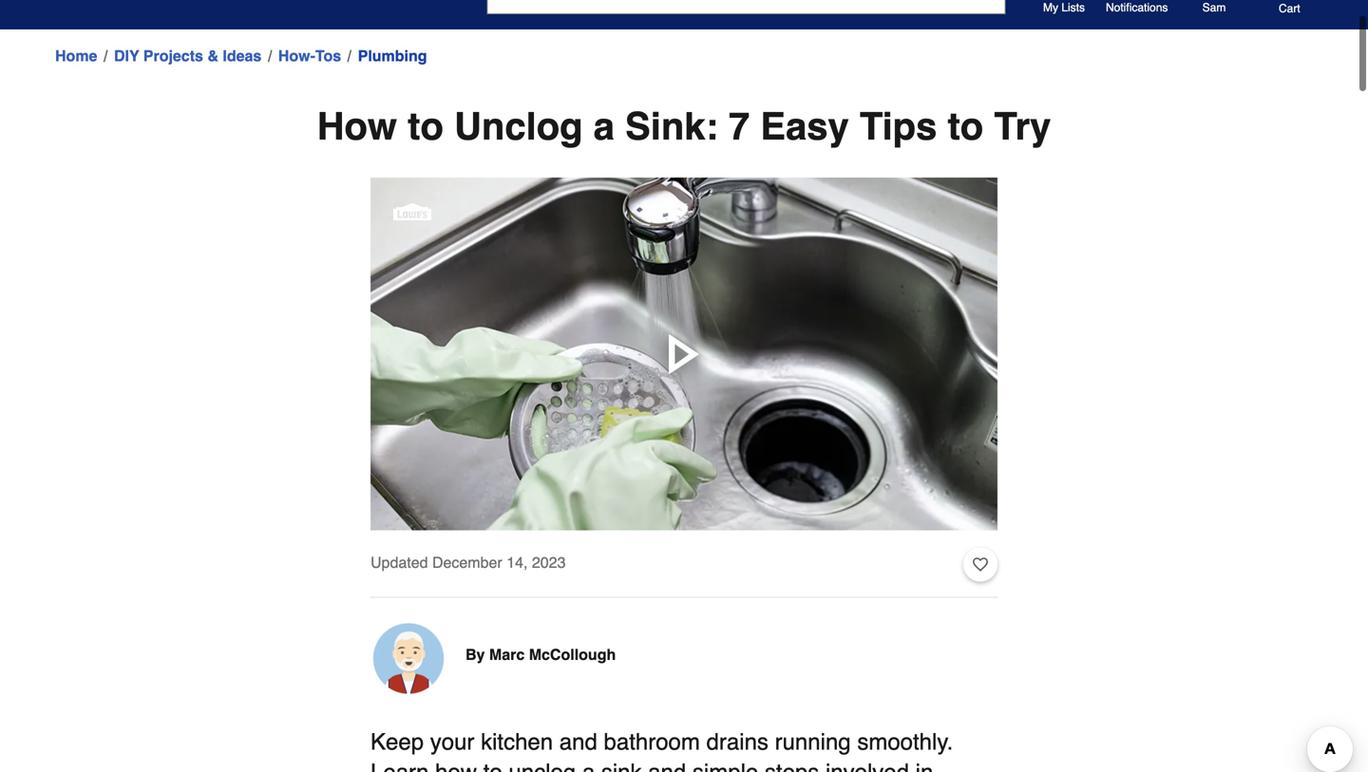 Task type: describe. For each thing, give the bounding box(es) containing it.
steps
[[765, 760, 820, 773]]

easy
[[761, 105, 850, 148]]

heart outline image
[[973, 555, 989, 576]]

how-tos link
[[278, 45, 341, 67]]

lists
[[1062, 1, 1086, 14]]

0 vertical spatial a
[[594, 105, 615, 148]]

by
[[466, 647, 485, 664]]

your
[[430, 730, 475, 756]]

try
[[995, 105, 1052, 148]]

plumbing
[[358, 47, 427, 65]]

smoothly.
[[858, 730, 954, 756]]

2023
[[532, 554, 566, 572]]

0 horizontal spatial and
[[560, 730, 598, 756]]

1 horizontal spatial and
[[648, 760, 687, 773]]

7
[[729, 105, 750, 148]]

running
[[775, 730, 851, 756]]

to inside keep your kitchen and bathroom drains running smoothly. learn how to unclog a sink and simple steps involved i
[[484, 760, 503, 773]]

Search Query text field
[[488, 0, 920, 13]]

sam
[[1203, 1, 1227, 14]]

diy projects & ideas
[[114, 47, 262, 65]]

how-
[[278, 47, 315, 65]]

simple
[[693, 760, 759, 773]]

2 horizontal spatial to
[[948, 105, 984, 148]]

unclog
[[509, 760, 576, 773]]

cart
[[1279, 2, 1301, 15]]

marc
[[489, 647, 525, 664]]

bathroom
[[604, 730, 700, 756]]

tos
[[315, 47, 341, 65]]

how
[[317, 105, 397, 148]]

14,
[[507, 554, 528, 572]]

keep your kitchen and bathroom drains running smoothly. learn how to unclog a sink and simple steps involved i
[[371, 730, 988, 773]]

involved
[[826, 760, 910, 773]]

tips
[[860, 105, 938, 148]]



Task type: locate. For each thing, give the bounding box(es) containing it.
to
[[408, 105, 444, 148], [948, 105, 984, 148], [484, 760, 503, 773]]

1 vertical spatial a
[[583, 760, 595, 773]]

&
[[208, 47, 219, 65]]

unclog
[[454, 105, 583, 148]]

and
[[560, 730, 598, 756], [648, 760, 687, 773]]

diy
[[114, 47, 139, 65]]

a
[[594, 105, 615, 148], [583, 760, 595, 773]]

1 vertical spatial and
[[648, 760, 687, 773]]

a inside keep your kitchen and bathroom drains running smoothly. learn how to unclog a sink and simple steps involved i
[[583, 760, 595, 773]]

my
[[1044, 1, 1059, 14]]

my lists
[[1044, 1, 1086, 14]]

0 vertical spatial and
[[560, 730, 598, 756]]

marc mccollough image
[[371, 621, 447, 697]]

diy projects & ideas link
[[114, 45, 262, 67]]

updated december 14, 2023
[[371, 554, 566, 572]]

how
[[435, 760, 477, 773]]

drains
[[707, 730, 769, 756]]

by marc mccollough
[[466, 647, 616, 664]]

ideas
[[223, 47, 262, 65]]

home link
[[55, 45, 97, 67]]

to right how
[[408, 105, 444, 148]]

a person cleaning the kitchen sink. image
[[371, 178, 998, 531]]

and up the unclog
[[560, 730, 598, 756]]

to down kitchen
[[484, 760, 503, 773]]

december
[[432, 554, 503, 572]]

mccollough
[[529, 647, 616, 664]]

sink:
[[625, 105, 718, 148]]

plumbing link
[[358, 45, 427, 67]]

None search field
[[487, 0, 1006, 32]]

notifications
[[1106, 1, 1169, 14]]

1 horizontal spatial to
[[484, 760, 503, 773]]

a left sink:
[[594, 105, 615, 148]]

kitchen
[[481, 730, 553, 756]]

cart button
[[1253, 0, 1302, 16]]

how to unclog a sink: 7 easy tips to try
[[317, 105, 1052, 148]]

learn
[[371, 760, 429, 773]]

home
[[55, 47, 97, 65]]

0 horizontal spatial to
[[408, 105, 444, 148]]

keep
[[371, 730, 424, 756]]

sink
[[602, 760, 642, 773]]

to left try at right top
[[948, 105, 984, 148]]

updated
[[371, 554, 428, 572]]

projects
[[143, 47, 203, 65]]

a left sink
[[583, 760, 595, 773]]

how-tos
[[278, 47, 341, 65]]

and down bathroom
[[648, 760, 687, 773]]



Task type: vqa. For each thing, say whether or not it's contained in the screenshot.
Included
no



